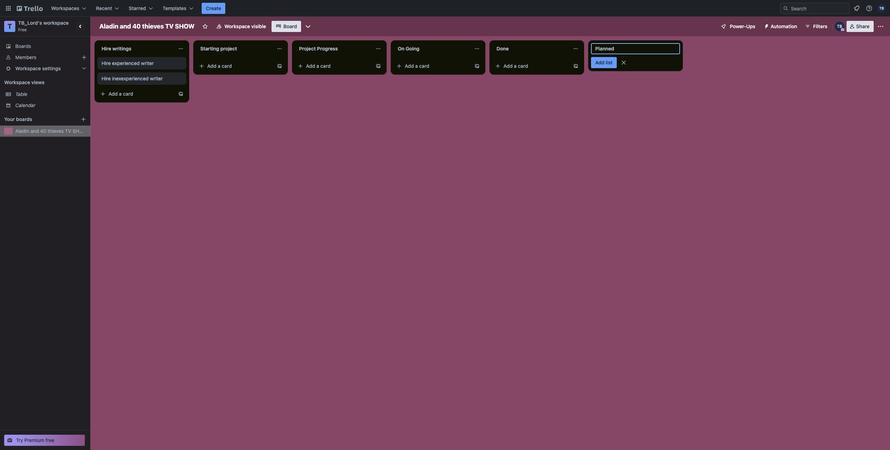 Task type: locate. For each thing, give the bounding box(es) containing it.
tyler black (tylerblack44) image
[[878, 4, 887, 13]]

1 horizontal spatial aladin and 40 thieves tv show
[[100, 23, 195, 30]]

1 horizontal spatial create from template… image
[[475, 63, 480, 69]]

a down starting project
[[218, 63, 221, 69]]

going
[[406, 46, 420, 52]]

add
[[596, 60, 605, 65], [207, 63, 217, 69], [306, 63, 315, 69], [405, 63, 414, 69], [504, 63, 513, 69], [109, 91, 118, 97]]

add list
[[596, 60, 613, 65]]

40
[[133, 23, 141, 30], [40, 128, 46, 134]]

add left list
[[596, 60, 605, 65]]

free
[[18, 27, 27, 32]]

filters button
[[804, 21, 830, 32]]

add a card button down the on going text field
[[394, 61, 472, 72]]

a down going
[[416, 63, 418, 69]]

aladin and 40 thieves tv show down your boards with 1 items element
[[15, 128, 88, 134]]

create from template… image
[[376, 63, 381, 69], [475, 63, 480, 69], [574, 63, 579, 69]]

boards link
[[0, 41, 90, 52]]

a for project
[[218, 63, 221, 69]]

add a card down going
[[405, 63, 430, 69]]

progress
[[317, 46, 338, 52]]

add a card button down done text field
[[493, 61, 571, 72]]

workspace for workspace views
[[4, 79, 30, 85]]

1 vertical spatial thieves
[[48, 128, 64, 134]]

add down on going
[[405, 63, 414, 69]]

hire inexexperienced writer link
[[102, 75, 182, 82]]

aladin and 40 thieves tv show
[[100, 23, 195, 30], [15, 128, 88, 134]]

1 horizontal spatial show
[[175, 23, 195, 30]]

a
[[218, 63, 221, 69], [317, 63, 319, 69], [416, 63, 418, 69], [514, 63, 517, 69], [119, 91, 122, 97]]

tv
[[165, 23, 174, 30], [65, 128, 71, 134]]

members
[[15, 54, 36, 60]]

0 horizontal spatial and
[[31, 128, 39, 134]]

list
[[606, 60, 613, 65]]

writer
[[141, 60, 154, 66], [150, 76, 163, 81]]

a down project progress
[[317, 63, 319, 69]]

add for hire writings
[[109, 91, 118, 97]]

done
[[497, 46, 509, 52]]

1 horizontal spatial tv
[[165, 23, 174, 30]]

power-ups
[[731, 23, 756, 29]]

add a card button down hire inexexperienced writer
[[97, 88, 175, 100]]

show down add board image
[[73, 128, 88, 134]]

1 horizontal spatial 40
[[133, 23, 141, 30]]

workspace visible
[[225, 23, 266, 29]]

writings
[[113, 46, 131, 52]]

1 horizontal spatial create from template… image
[[277, 63, 283, 69]]

thieves down starred popup button
[[142, 23, 164, 30]]

workspace navigation collapse icon image
[[76, 22, 86, 31]]

members link
[[0, 52, 90, 63]]

power-
[[731, 23, 747, 29]]

show down templates dropdown button
[[175, 23, 195, 30]]

workspace settings button
[[0, 63, 90, 74]]

card down the on going text field
[[420, 63, 430, 69]]

and down your boards with 1 items element
[[31, 128, 39, 134]]

card down project
[[222, 63, 232, 69]]

boards
[[15, 43, 31, 49]]

project
[[221, 46, 237, 52]]

writer for hire inexexperienced writer
[[150, 76, 163, 81]]

hire left the inexexperienced
[[102, 76, 111, 81]]

workspace settings
[[15, 65, 61, 71]]

tv down the calendar link at the left of the page
[[65, 128, 71, 134]]

writer down hire experienced writer link on the top
[[150, 76, 163, 81]]

hire inside text box
[[102, 46, 111, 52]]

workspace up table
[[4, 79, 30, 85]]

card down progress
[[321, 63, 331, 69]]

hire down hire writings
[[102, 60, 111, 66]]

open information menu image
[[867, 5, 874, 12]]

create from template… image
[[277, 63, 283, 69], [178, 91, 184, 97]]

1 horizontal spatial aladin
[[100, 23, 118, 30]]

workspace
[[225, 23, 250, 29], [15, 65, 41, 71], [4, 79, 30, 85]]

inexexperienced
[[112, 76, 149, 81]]

tv down templates
[[165, 23, 174, 30]]

share
[[857, 23, 870, 29]]

0 horizontal spatial aladin and 40 thieves tv show
[[15, 128, 88, 134]]

0 vertical spatial show
[[175, 23, 195, 30]]

0 horizontal spatial thieves
[[48, 128, 64, 134]]

cancel list editing image
[[621, 59, 628, 66]]

card for project
[[222, 63, 232, 69]]

0 horizontal spatial 40
[[40, 128, 46, 134]]

0 vertical spatial workspace
[[225, 23, 250, 29]]

workspaces
[[51, 5, 79, 11]]

try
[[16, 437, 23, 443]]

0 vertical spatial create from template… image
[[277, 63, 283, 69]]

add down starting
[[207, 63, 217, 69]]

add down project
[[306, 63, 315, 69]]

40 down starred
[[133, 23, 141, 30]]

starting project
[[200, 46, 237, 52]]

add a card button for going
[[394, 61, 472, 72]]

workspace inside button
[[225, 23, 250, 29]]

Search field
[[789, 3, 850, 14]]

add a card down project progress
[[306, 63, 331, 69]]

search image
[[784, 6, 789, 11]]

add a card down the inexexperienced
[[109, 91, 133, 97]]

0 vertical spatial and
[[120, 23, 131, 30]]

1 vertical spatial 40
[[40, 128, 46, 134]]

tv inside board name text box
[[165, 23, 174, 30]]

add a card button down project progress text box
[[295, 61, 373, 72]]

workspace views
[[4, 79, 45, 85]]

card for going
[[420, 63, 430, 69]]

share button
[[847, 21, 875, 32]]

0 horizontal spatial create from template… image
[[376, 63, 381, 69]]

this member is an admin of this board. image
[[842, 28, 845, 31]]

add a card button
[[196, 61, 274, 72], [295, 61, 373, 72], [394, 61, 472, 72], [493, 61, 571, 72], [97, 88, 175, 100]]

create from template… image for on going
[[475, 63, 480, 69]]

0 vertical spatial aladin
[[100, 23, 118, 30]]

thieves
[[142, 23, 164, 30], [48, 128, 64, 134]]

aladin down boards
[[15, 128, 29, 134]]

project
[[299, 46, 316, 52]]

workspace down members
[[15, 65, 41, 71]]

card down the inexexperienced
[[123, 91, 133, 97]]

experienced
[[112, 60, 140, 66]]

your
[[4, 116, 15, 122]]

calendar link
[[15, 102, 86, 109]]

0 vertical spatial thieves
[[142, 23, 164, 30]]

1 horizontal spatial and
[[120, 23, 131, 30]]

0 horizontal spatial show
[[73, 128, 88, 134]]

thieves down your boards with 1 items element
[[48, 128, 64, 134]]

1 vertical spatial hire
[[102, 60, 111, 66]]

2 vertical spatial workspace
[[4, 79, 30, 85]]

40 down your boards with 1 items element
[[40, 128, 46, 134]]

table link
[[15, 91, 86, 98]]

0 vertical spatial tv
[[165, 23, 174, 30]]

add a card
[[207, 63, 232, 69], [306, 63, 331, 69], [405, 63, 430, 69], [504, 63, 529, 69], [109, 91, 133, 97]]

1 hire from the top
[[102, 46, 111, 52]]

card
[[222, 63, 232, 69], [321, 63, 331, 69], [420, 63, 430, 69], [518, 63, 529, 69], [123, 91, 133, 97]]

hire experienced writer link
[[102, 60, 182, 67]]

card for writings
[[123, 91, 133, 97]]

add a card button down starting project text field
[[196, 61, 274, 72]]

card down done text field
[[518, 63, 529, 69]]

card for progress
[[321, 63, 331, 69]]

hire for hire inexexperienced writer
[[102, 76, 111, 81]]

add a card button for writings
[[97, 88, 175, 100]]

tb_lord (tylerblack44) image
[[836, 22, 845, 31]]

add a card for project
[[207, 63, 232, 69]]

hire left writings
[[102, 46, 111, 52]]

aladin and 40 thieves tv show inside board name text box
[[100, 23, 195, 30]]

aladin down the recent popup button
[[100, 23, 118, 30]]

star or unstar board image
[[202, 24, 208, 29]]

Starting project text field
[[196, 43, 273, 54]]

workspace left visible
[[225, 23, 250, 29]]

0 vertical spatial hire
[[102, 46, 111, 52]]

0 vertical spatial aladin and 40 thieves tv show
[[100, 23, 195, 30]]

ups
[[747, 23, 756, 29]]

1 vertical spatial tv
[[65, 128, 71, 134]]

hire
[[102, 46, 111, 52], [102, 60, 111, 66], [102, 76, 111, 81]]

templates button
[[159, 3, 198, 14]]

1 vertical spatial aladin
[[15, 128, 29, 134]]

tb_lord's workspace link
[[18, 20, 69, 26]]

create from template… image for project progress
[[376, 63, 381, 69]]

a for going
[[416, 63, 418, 69]]

a down the inexexperienced
[[119, 91, 122, 97]]

2 horizontal spatial create from template… image
[[574, 63, 579, 69]]

1 create from template… image from the left
[[376, 63, 381, 69]]

3 hire from the top
[[102, 76, 111, 81]]

0 vertical spatial 40
[[133, 23, 141, 30]]

0 vertical spatial writer
[[141, 60, 154, 66]]

Done text field
[[493, 43, 569, 54]]

1 horizontal spatial thieves
[[142, 23, 164, 30]]

your boards with 1 items element
[[4, 115, 70, 124]]

recent
[[96, 5, 112, 11]]

1 vertical spatial writer
[[150, 76, 163, 81]]

2 create from template… image from the left
[[475, 63, 480, 69]]

0 horizontal spatial create from template… image
[[178, 91, 184, 97]]

add down the inexexperienced
[[109, 91, 118, 97]]

2 vertical spatial hire
[[102, 76, 111, 81]]

1 vertical spatial and
[[31, 128, 39, 134]]

aladin and 40 thieves tv show link
[[15, 128, 88, 135]]

show
[[175, 23, 195, 30], [73, 128, 88, 134]]

workspace
[[43, 20, 69, 26]]

starting
[[200, 46, 219, 52]]

2 hire from the top
[[102, 60, 111, 66]]

1 vertical spatial create from template… image
[[178, 91, 184, 97]]

aladin
[[100, 23, 118, 30], [15, 128, 29, 134]]

automation button
[[762, 21, 802, 32]]

free
[[46, 437, 54, 443]]

and down starred
[[120, 23, 131, 30]]

writer up hire inexexperienced writer link
[[141, 60, 154, 66]]

aladin inside aladin and 40 thieves tv show link
[[15, 128, 29, 134]]

40 inside board name text box
[[133, 23, 141, 30]]

aladin and 40 thieves tv show down starred popup button
[[100, 23, 195, 30]]

1 vertical spatial workspace
[[15, 65, 41, 71]]

tb_lord's
[[18, 20, 42, 26]]

show menu image
[[878, 23, 885, 30]]

workspace inside dropdown button
[[15, 65, 41, 71]]

0 horizontal spatial aladin
[[15, 128, 29, 134]]

add inside button
[[596, 60, 605, 65]]

and
[[120, 23, 131, 30], [31, 128, 39, 134]]

add a card down starting project
[[207, 63, 232, 69]]

workspace visible button
[[212, 21, 270, 32]]

writer for hire experienced writer
[[141, 60, 154, 66]]



Task type: describe. For each thing, give the bounding box(es) containing it.
3 create from template… image from the left
[[574, 63, 579, 69]]

add a card for writings
[[109, 91, 133, 97]]

t link
[[4, 21, 15, 32]]

workspaces button
[[47, 3, 91, 14]]

primary element
[[0, 0, 891, 17]]

workspace for workspace visible
[[225, 23, 250, 29]]

visible
[[252, 23, 266, 29]]

workspace for workspace settings
[[15, 65, 41, 71]]

hire for hire experienced writer
[[102, 60, 111, 66]]

project progress
[[299, 46, 338, 52]]

add a card for going
[[405, 63, 430, 69]]

create from template… image for starting project
[[277, 63, 283, 69]]

add a card down the done
[[504, 63, 529, 69]]

aladin inside board name text box
[[100, 23, 118, 30]]

add for project progress
[[306, 63, 315, 69]]

hire experienced writer
[[102, 60, 154, 66]]

0 horizontal spatial tv
[[65, 128, 71, 134]]

views
[[31, 79, 45, 85]]

on
[[398, 46, 405, 52]]

board link
[[272, 21, 302, 32]]

tb_lord's workspace free
[[18, 20, 69, 32]]

automation
[[771, 23, 798, 29]]

add board image
[[81, 117, 86, 122]]

customize views image
[[305, 23, 312, 30]]

hire writings
[[102, 46, 131, 52]]

t
[[8, 22, 12, 30]]

try premium free button
[[4, 435, 85, 446]]

Enter list title… text field
[[592, 43, 681, 54]]

thieves inside board name text box
[[142, 23, 164, 30]]

starred button
[[125, 3, 157, 14]]

add list button
[[592, 57, 617, 68]]

show inside board name text box
[[175, 23, 195, 30]]

1 vertical spatial aladin and 40 thieves tv show
[[15, 128, 88, 134]]

back to home image
[[17, 3, 43, 14]]

a down done text field
[[514, 63, 517, 69]]

templates
[[163, 5, 187, 11]]

calendar
[[15, 102, 36, 108]]

table
[[15, 91, 27, 97]]

your boards
[[4, 116, 32, 122]]

sm image
[[762, 21, 771, 31]]

create
[[206, 5, 221, 11]]

create from template… image for hire writings
[[178, 91, 184, 97]]

add down the done
[[504, 63, 513, 69]]

1 vertical spatial show
[[73, 128, 88, 134]]

add a card button for project
[[196, 61, 274, 72]]

recent button
[[92, 3, 123, 14]]

add a card for progress
[[306, 63, 331, 69]]

create button
[[202, 3, 226, 14]]

Hire writings text field
[[97, 43, 174, 54]]

On Going text field
[[394, 43, 471, 54]]

a for progress
[[317, 63, 319, 69]]

add for on going
[[405, 63, 414, 69]]

on going
[[398, 46, 420, 52]]

0 notifications image
[[853, 4, 862, 13]]

power-ups button
[[717, 21, 760, 32]]

board
[[284, 23, 297, 29]]

add a card button for progress
[[295, 61, 373, 72]]

try premium free
[[16, 437, 54, 443]]

and inside board name text box
[[120, 23, 131, 30]]

a for writings
[[119, 91, 122, 97]]

hire inexexperienced writer
[[102, 76, 163, 81]]

filters
[[814, 23, 828, 29]]

starred
[[129, 5, 146, 11]]

add for starting project
[[207, 63, 217, 69]]

hire for hire writings
[[102, 46, 111, 52]]

Project Progress text field
[[295, 43, 372, 54]]

settings
[[42, 65, 61, 71]]

Board name text field
[[96, 21, 198, 32]]

boards
[[16, 116, 32, 122]]

premium
[[24, 437, 44, 443]]



Task type: vqa. For each thing, say whether or not it's contained in the screenshot.
'Close popover' IMAGE
no



